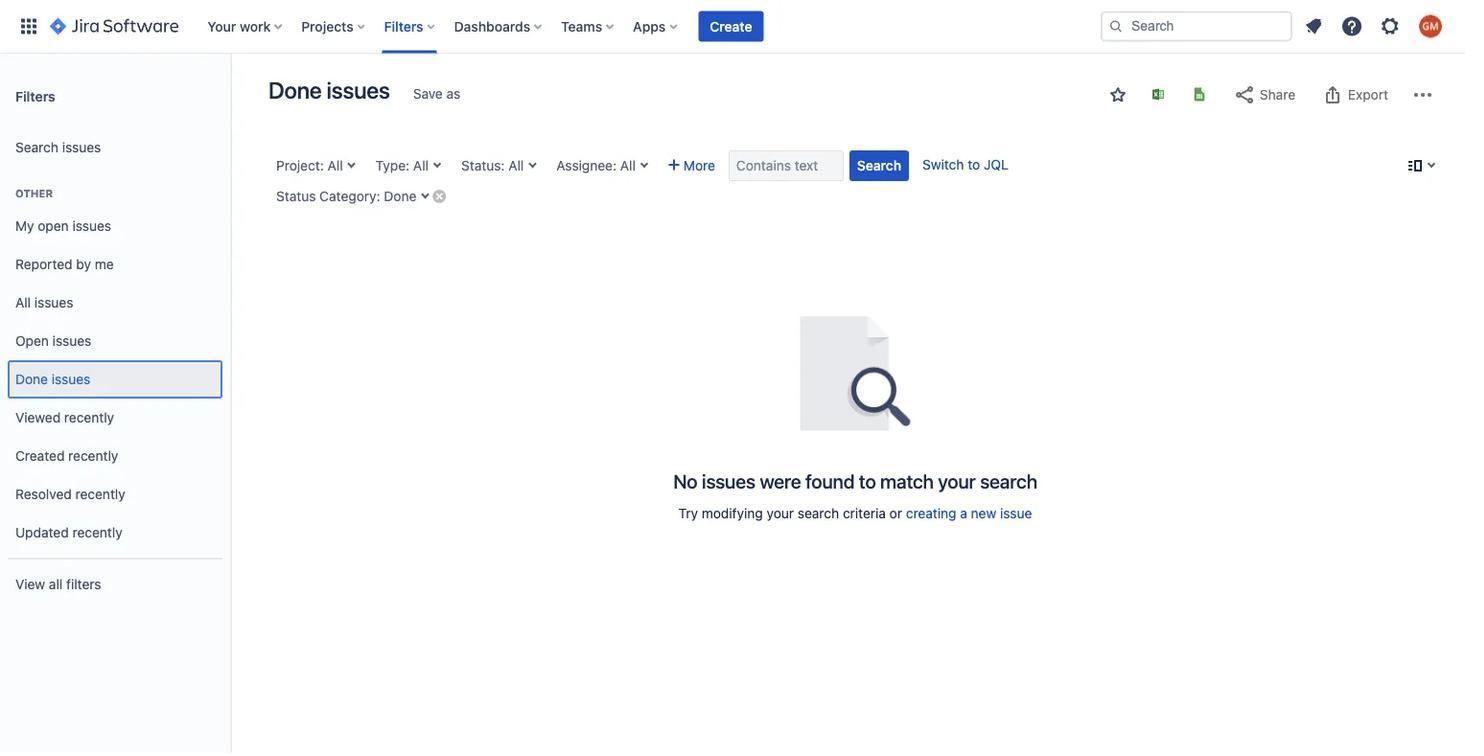 Task type: vqa. For each thing, say whether or not it's contained in the screenshot.
the All inside the All issues link
yes



Task type: describe. For each thing, give the bounding box(es) containing it.
open
[[38, 218, 69, 234]]

criteria
[[843, 506, 886, 522]]

teams button
[[556, 11, 622, 42]]

recently for created recently
[[68, 449, 118, 464]]

your profile and settings image
[[1420, 15, 1443, 38]]

search button
[[850, 151, 909, 181]]

create button
[[699, 11, 764, 42]]

search issues link
[[8, 129, 223, 167]]

help image
[[1341, 15, 1364, 38]]

or
[[890, 506, 903, 522]]

status:
[[461, 158, 505, 174]]

match
[[881, 470, 934, 493]]

search issues
[[15, 140, 101, 155]]

switch
[[923, 157, 964, 173]]

0 vertical spatial your
[[938, 470, 976, 493]]

resolved recently link
[[8, 476, 223, 514]]

creating
[[906, 506, 957, 522]]

resolved
[[15, 487, 72, 503]]

try
[[679, 506, 698, 522]]

dashboards
[[454, 18, 531, 34]]

more
[[684, 158, 716, 174]]

found
[[806, 470, 855, 493]]

banner containing your work
[[0, 0, 1466, 54]]

save as
[[413, 86, 461, 102]]

projects button
[[296, 11, 373, 42]]

created
[[15, 449, 65, 464]]

recently for resolved recently
[[75, 487, 125, 503]]

primary element
[[12, 0, 1101, 53]]

created recently
[[15, 449, 118, 464]]

project:
[[276, 158, 324, 174]]

viewed recently link
[[8, 399, 223, 437]]

status category: done
[[276, 188, 417, 204]]

recently for updated recently
[[72, 525, 122, 541]]

switch to jql link
[[923, 157, 1009, 173]]

reported
[[15, 257, 73, 273]]

category:
[[320, 188, 380, 204]]

work
[[240, 18, 271, 34]]

jql
[[984, 157, 1009, 173]]

updated recently link
[[8, 514, 223, 553]]

all for type: all
[[413, 158, 429, 174]]

updated
[[15, 525, 69, 541]]

status
[[276, 188, 316, 204]]

dashboards button
[[448, 11, 550, 42]]

all for assignee: all
[[620, 158, 636, 174]]

assignee: all
[[557, 158, 636, 174]]

search for search issues
[[15, 140, 58, 155]]

save as button
[[404, 79, 470, 109]]

my open issues
[[15, 218, 111, 234]]

your work
[[207, 18, 271, 34]]

small image
[[1111, 87, 1126, 103]]

projects
[[301, 18, 354, 34]]

filters button
[[379, 11, 443, 42]]

try modifying your search criteria or creating a new issue
[[679, 506, 1032, 522]]

create
[[710, 18, 752, 34]]

new
[[971, 506, 997, 522]]

issues inside the 'all issues' link
[[34, 295, 73, 311]]

issues inside done issues link
[[52, 372, 91, 388]]

reported by me link
[[8, 246, 223, 284]]

sidebar navigation image
[[209, 77, 251, 115]]

my
[[15, 218, 34, 234]]

all
[[49, 577, 63, 593]]

1 horizontal spatial done issues
[[269, 77, 390, 104]]

reported by me
[[15, 257, 114, 273]]

resolved recently
[[15, 487, 125, 503]]

were
[[760, 470, 801, 493]]

filters
[[66, 577, 101, 593]]

search for search
[[857, 158, 902, 174]]

all issues link
[[8, 284, 223, 322]]

issues down projects popup button
[[327, 77, 390, 104]]

issues inside my open issues link
[[72, 218, 111, 234]]

remove criteria image
[[432, 188, 447, 204]]

as
[[447, 86, 461, 102]]

apps button
[[627, 11, 685, 42]]

other group
[[8, 167, 223, 558]]

done issues link
[[8, 361, 223, 399]]

Search issues using keywords text field
[[729, 151, 844, 181]]

viewed
[[15, 410, 61, 426]]

modifying
[[702, 506, 763, 522]]

creating a new issue link
[[906, 506, 1032, 522]]

share link
[[1224, 80, 1306, 110]]

by
[[76, 257, 91, 273]]

issues inside open issues link
[[52, 333, 91, 349]]

view all filters
[[15, 577, 101, 593]]

filters inside popup button
[[384, 18, 424, 34]]

0 vertical spatial done
[[269, 77, 322, 104]]

created recently link
[[8, 437, 223, 476]]

export button
[[1312, 80, 1399, 110]]



Task type: locate. For each thing, give the bounding box(es) containing it.
me
[[95, 257, 114, 273]]

all inside the 'all issues' link
[[15, 295, 31, 311]]

all for project: all
[[328, 158, 343, 174]]

save
[[413, 86, 443, 102]]

banner
[[0, 0, 1466, 54]]

jira software image
[[50, 15, 179, 38], [50, 15, 179, 38]]

view all filters link
[[8, 566, 223, 604]]

recently up created recently
[[64, 410, 114, 426]]

0 horizontal spatial your
[[767, 506, 794, 522]]

0 horizontal spatial done
[[15, 372, 48, 388]]

1 vertical spatial done
[[384, 188, 417, 204]]

search image
[[1109, 19, 1124, 34]]

done inside other group
[[15, 372, 48, 388]]

search
[[15, 140, 58, 155], [857, 158, 902, 174]]

1 horizontal spatial your
[[938, 470, 976, 493]]

2 horizontal spatial done
[[384, 188, 417, 204]]

1 vertical spatial to
[[859, 470, 876, 493]]

a
[[960, 506, 968, 522]]

export
[[1348, 87, 1389, 103]]

issues right "open"
[[72, 218, 111, 234]]

open
[[15, 333, 49, 349]]

assignee:
[[557, 158, 617, 174]]

open in google sheets image
[[1192, 87, 1208, 102]]

1 vertical spatial your
[[767, 506, 794, 522]]

0 horizontal spatial search
[[15, 140, 58, 155]]

recently down viewed recently link
[[68, 449, 118, 464]]

your down the "were"
[[767, 506, 794, 522]]

recently inside resolved recently link
[[75, 487, 125, 503]]

to up criteria
[[859, 470, 876, 493]]

type:
[[376, 158, 410, 174]]

notifications image
[[1303, 15, 1326, 38]]

search inside button
[[857, 158, 902, 174]]

issues
[[327, 77, 390, 104], [62, 140, 101, 155], [72, 218, 111, 234], [34, 295, 73, 311], [52, 333, 91, 349], [52, 372, 91, 388], [702, 470, 756, 493]]

your work button
[[202, 11, 290, 42]]

type: all
[[376, 158, 429, 174]]

other
[[15, 188, 53, 200]]

teams
[[561, 18, 603, 34]]

to left "jql"
[[968, 157, 980, 173]]

done issues down projects popup button
[[269, 77, 390, 104]]

my open issues link
[[8, 207, 223, 246]]

all up status category: done
[[328, 158, 343, 174]]

all issues
[[15, 295, 73, 311]]

1 horizontal spatial to
[[968, 157, 980, 173]]

0 vertical spatial search
[[980, 470, 1038, 493]]

all right status: on the left of the page
[[509, 158, 524, 174]]

open issues link
[[8, 322, 223, 361]]

issues right open
[[52, 333, 91, 349]]

0 horizontal spatial filters
[[15, 88, 55, 104]]

1 vertical spatial done issues
[[15, 372, 91, 388]]

recently inside viewed recently link
[[64, 410, 114, 426]]

done issues down open issues
[[15, 372, 91, 388]]

apps
[[633, 18, 666, 34]]

1 vertical spatial search
[[798, 506, 839, 522]]

open in microsoft excel image
[[1151, 87, 1166, 102]]

no
[[673, 470, 698, 493]]

all right assignee:
[[620, 158, 636, 174]]

recently
[[64, 410, 114, 426], [68, 449, 118, 464], [75, 487, 125, 503], [72, 525, 122, 541]]

0 horizontal spatial to
[[859, 470, 876, 493]]

done
[[269, 77, 322, 104], [384, 188, 417, 204], [15, 372, 48, 388]]

0 vertical spatial to
[[968, 157, 980, 173]]

recently down 'created recently' "link"
[[75, 487, 125, 503]]

status: all
[[461, 158, 524, 174]]

1 horizontal spatial search
[[980, 470, 1038, 493]]

done down open
[[15, 372, 48, 388]]

0 horizontal spatial search
[[798, 506, 839, 522]]

1 horizontal spatial done
[[269, 77, 322, 104]]

done issues
[[269, 77, 390, 104], [15, 372, 91, 388]]

all
[[328, 158, 343, 174], [413, 158, 429, 174], [509, 158, 524, 174], [620, 158, 636, 174], [15, 295, 31, 311]]

appswitcher icon image
[[17, 15, 40, 38]]

issues inside search issues link
[[62, 140, 101, 155]]

0 vertical spatial done issues
[[269, 77, 390, 104]]

view
[[15, 577, 45, 593]]

search left switch at top
[[857, 158, 902, 174]]

0 horizontal spatial done issues
[[15, 372, 91, 388]]

open issues
[[15, 333, 91, 349]]

recently for viewed recently
[[64, 410, 114, 426]]

Search field
[[1101, 11, 1293, 42]]

filters right projects popup button
[[384, 18, 424, 34]]

recently inside updated recently link
[[72, 525, 122, 541]]

issues up my open issues
[[62, 140, 101, 155]]

viewed recently
[[15, 410, 114, 426]]

1 vertical spatial filters
[[15, 88, 55, 104]]

project: all
[[276, 158, 343, 174]]

switch to jql
[[923, 157, 1009, 173]]

1 horizontal spatial search
[[857, 158, 902, 174]]

recently inside 'created recently' "link"
[[68, 449, 118, 464]]

0 vertical spatial filters
[[384, 18, 424, 34]]

search
[[980, 470, 1038, 493], [798, 506, 839, 522]]

1 vertical spatial search
[[857, 158, 902, 174]]

your
[[938, 470, 976, 493], [767, 506, 794, 522]]

done right sidebar navigation icon
[[269, 77, 322, 104]]

search up other
[[15, 140, 58, 155]]

filters
[[384, 18, 424, 34], [15, 88, 55, 104]]

recently down resolved recently link
[[72, 525, 122, 541]]

1 horizontal spatial filters
[[384, 18, 424, 34]]

all right type:
[[413, 158, 429, 174]]

updated recently
[[15, 525, 122, 541]]

filters up the search issues
[[15, 88, 55, 104]]

issues up viewed recently
[[52, 372, 91, 388]]

all for status: all
[[509, 158, 524, 174]]

done issues inside other group
[[15, 372, 91, 388]]

2 vertical spatial done
[[15, 372, 48, 388]]

issue
[[1000, 506, 1032, 522]]

issues up the modifying
[[702, 470, 756, 493]]

search up issue
[[980, 470, 1038, 493]]

0 vertical spatial search
[[15, 140, 58, 155]]

search down found
[[798, 506, 839, 522]]

to
[[968, 157, 980, 173], [859, 470, 876, 493]]

no issues were found to match your search
[[673, 470, 1038, 493]]

settings image
[[1379, 15, 1402, 38]]

done down type: all
[[384, 188, 417, 204]]

all up open
[[15, 295, 31, 311]]

issues up open issues
[[34, 295, 73, 311]]

share
[[1260, 87, 1296, 103]]

your up the a
[[938, 470, 976, 493]]

more button
[[661, 151, 723, 181]]

your
[[207, 18, 236, 34]]



